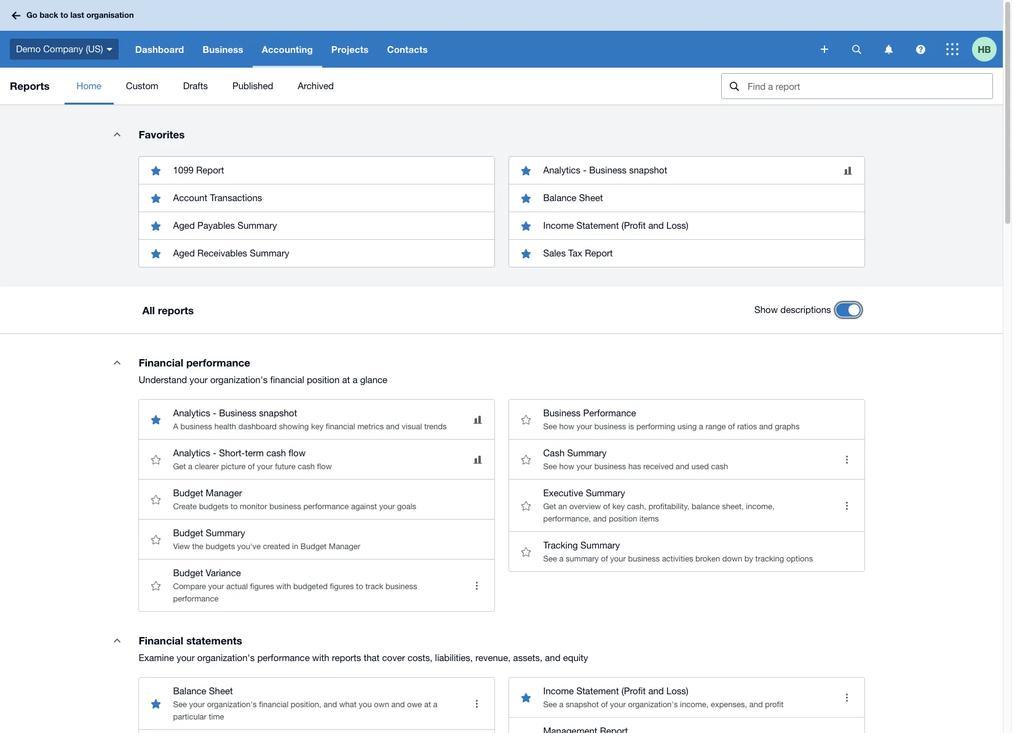 Task type: describe. For each thing, give the bounding box(es) containing it.
0 vertical spatial flow
[[289, 448, 306, 458]]

home
[[77, 81, 101, 91]]

projects
[[331, 44, 369, 55]]

to inside budget manager create budgets to monitor business performance against your goals
[[231, 502, 238, 511]]

your inside budget manager create budgets to monitor business performance against your goals
[[379, 502, 395, 511]]

profitability,
[[649, 502, 690, 511]]

profit
[[765, 700, 784, 709]]

performance
[[583, 408, 636, 418]]

income statement (profit and loss) see a snapshot of your organization's income, expenses, and profit
[[543, 686, 784, 709]]

cash summary see how your business has received and used cash
[[543, 448, 728, 471]]

glance
[[360, 375, 388, 385]]

a inside financial performance understand your organization's financial position at a glance
[[353, 375, 358, 385]]

track
[[366, 582, 383, 591]]

business performance see how your business is performing using a range of ratios and graphs
[[543, 408, 800, 431]]

1 vertical spatial flow
[[317, 462, 332, 471]]

income, for income statement (profit and loss)
[[680, 700, 709, 709]]

svg image inside go back to last organisation link
[[12, 11, 20, 19]]

broken
[[696, 554, 720, 563]]

a inside balance sheet see your organization's financial position, and what you own and owe at a particular time
[[433, 700, 438, 709]]

budget variance compare your actual figures with budgeted figures to track business performance
[[173, 568, 417, 603]]

your inside analytics - short-term cash flow get a clearer picture of your future cash flow
[[257, 462, 273, 471]]

(us)
[[86, 44, 103, 54]]

in
[[292, 542, 298, 551]]

summary
[[566, 554, 599, 563]]

favorites
[[139, 128, 185, 141]]

cash inside cash summary see how your business has received and used cash
[[711, 462, 728, 471]]

a inside analytics - short-term cash flow get a clearer picture of your future cash flow
[[188, 462, 193, 471]]

budgets inside budget manager create budgets to monitor business performance against your goals
[[199, 502, 228, 511]]

business up balance sheet
[[589, 165, 627, 175]]

see for cash summary
[[543, 462, 557, 471]]

time
[[209, 712, 224, 722]]

options
[[787, 554, 813, 563]]

0 vertical spatial report
[[196, 165, 224, 175]]

manager inside budget summary view the budgets you've created in budget manager
[[329, 542, 361, 551]]

and inside business performance see how your business is performing using a range of ratios and graphs
[[760, 422, 773, 431]]

financial for performance
[[270, 375, 304, 385]]

last
[[70, 10, 84, 20]]

1 horizontal spatial report
[[585, 248, 613, 258]]

favorite image for cash
[[514, 447, 539, 472]]

loss) for income statement (profit and loss) see a snapshot of your organization's income, expenses, and profit
[[667, 686, 689, 696]]

that
[[364, 653, 380, 663]]

budgeted
[[293, 582, 328, 591]]

sales
[[543, 248, 566, 258]]

budget for budget variance
[[173, 568, 203, 578]]

metrics
[[358, 422, 384, 431]]

cover
[[382, 653, 405, 663]]

aged for aged payables summary
[[173, 220, 195, 231]]

tracking
[[756, 554, 784, 563]]

1099 report
[[173, 165, 224, 175]]

short-
[[219, 448, 245, 458]]

business button
[[193, 31, 253, 68]]

sheet,
[[722, 502, 744, 511]]

organization's for statements
[[197, 653, 255, 663]]

favorite image for budget summary
[[144, 527, 168, 552]]

business inside budget manager create budgets to monitor business performance against your goals
[[270, 502, 301, 511]]

key inside executive summary get an overview of key cash, profitability, balance sheet, income, performance, and position items
[[613, 502, 625, 511]]

financial statements examine your organization's performance with reports that cover costs, liabilities, revenue, assets, and equity
[[139, 634, 588, 663]]

balance
[[692, 502, 720, 511]]

own
[[374, 700, 389, 709]]

see for balance sheet
[[173, 700, 187, 709]]

archived
[[298, 81, 334, 91]]

an
[[559, 502, 567, 511]]

particular
[[173, 712, 207, 722]]

a inside income statement (profit and loss) see a snapshot of your organization's income, expenses, and profit
[[559, 700, 564, 709]]

business inside cash summary see how your business has received and used cash
[[595, 462, 626, 471]]

organisation
[[86, 10, 134, 20]]

performance inside financial statements examine your organization's performance with reports that cover costs, liabilities, revenue, assets, and equity
[[257, 653, 310, 663]]

business inside analytics - business snapshot a business health dashboard showing key financial metrics and visual trends
[[219, 408, 257, 418]]

your inside financial statements examine your organization's performance with reports that cover costs, liabilities, revenue, assets, and equity
[[177, 653, 195, 663]]

business inside business performance see how your business is performing using a range of ratios and graphs
[[543, 408, 581, 418]]

at inside financial performance understand your organization's financial position at a glance
[[342, 375, 350, 385]]

sheet for balance sheet
[[579, 193, 603, 203]]

you've
[[237, 542, 261, 551]]

dashboard link
[[126, 31, 193, 68]]

and inside cash summary see how your business has received and used cash
[[676, 462, 689, 471]]

transactions
[[210, 193, 262, 203]]

your inside business performance see how your business is performing using a range of ratios and graphs
[[577, 422, 592, 431]]

summary for tracking summary
[[581, 540, 620, 551]]

more options image for organization's
[[465, 691, 489, 716]]

used
[[692, 462, 709, 471]]

income for income statement (profit and loss) see a snapshot of your organization's income, expenses, and profit
[[543, 686, 574, 696]]

- for analytics - business snapshot
[[583, 165, 587, 175]]

drafts link
[[171, 68, 220, 105]]

view
[[173, 542, 190, 551]]

snapshot for analytics - business snapshot
[[629, 165, 668, 175]]

budget summary view the budgets you've created in budget manager
[[173, 528, 361, 551]]

remove favorite image for aged receivables summary
[[144, 241, 168, 266]]

performance inside budget variance compare your actual figures with budgeted figures to track business performance
[[173, 594, 219, 603]]

tracking
[[543, 540, 578, 551]]

business inside tracking summary see a summary of your business activities broken down by tracking options
[[628, 554, 660, 563]]

of inside analytics - short-term cash flow get a clearer picture of your future cash flow
[[248, 462, 255, 471]]

overview
[[570, 502, 601, 511]]

drafts
[[183, 81, 208, 91]]

future
[[275, 462, 296, 471]]

remove favorite image for account transactions
[[144, 186, 168, 210]]

- for analytics - short-term cash flow get a clearer picture of your future cash flow
[[213, 448, 217, 458]]

0 vertical spatial reports
[[158, 304, 194, 316]]

understand
[[139, 375, 187, 385]]

0 horizontal spatial cash
[[266, 448, 286, 458]]

performance inside budget manager create budgets to monitor business performance against your goals
[[304, 502, 349, 511]]

remove favorite image for sales
[[514, 241, 539, 266]]

favorite image for business
[[514, 407, 539, 432]]

go back to last organisation
[[26, 10, 134, 20]]

(profit for income statement (profit and loss) see a snapshot of your organization's income, expenses, and profit
[[622, 686, 646, 696]]

term
[[245, 448, 264, 458]]

remove favorite image for aged payables summary
[[144, 213, 168, 238]]

budget for budget summary
[[173, 528, 203, 538]]

and inside financial statements examine your organization's performance with reports that cover costs, liabilities, revenue, assets, and equity
[[545, 653, 561, 663]]

summary down transactions
[[238, 220, 277, 231]]

performing
[[637, 422, 676, 431]]

statement for income statement (profit and loss) see a snapshot of your organization's income, expenses, and profit
[[577, 686, 619, 696]]

banner containing hb
[[0, 0, 1003, 68]]

remove favorite image for balance
[[514, 186, 539, 210]]

cash
[[543, 448, 565, 458]]

has
[[629, 462, 641, 471]]

with for statements
[[312, 653, 329, 663]]

1099
[[173, 165, 194, 175]]

organization's for performance
[[210, 375, 268, 385]]

back
[[40, 10, 58, 20]]

your inside cash summary see how your business has received and used cash
[[577, 462, 592, 471]]

more options image for loss)
[[835, 685, 860, 710]]

company
[[43, 44, 83, 54]]

owe
[[407, 700, 422, 709]]

remove favorite image for analytics
[[514, 158, 539, 183]]

the
[[192, 542, 204, 551]]

your inside budget variance compare your actual figures with budgeted figures to track business performance
[[208, 582, 224, 591]]

to inside budget variance compare your actual figures with budgeted figures to track business performance
[[356, 582, 363, 591]]

favorite image for executive summary
[[514, 493, 539, 518]]

position,
[[291, 700, 321, 709]]

published
[[232, 81, 273, 91]]

favorite image for budget variance
[[144, 573, 168, 598]]

budget right in on the bottom of the page
[[301, 542, 327, 551]]

dashboard
[[135, 44, 184, 55]]

aged payables summary
[[173, 220, 277, 231]]

against
[[351, 502, 377, 511]]

business inside analytics - business snapshot a business health dashboard showing key financial metrics and visual trends
[[181, 422, 212, 431]]

contacts
[[387, 44, 428, 55]]

- for analytics - business snapshot a business health dashboard showing key financial metrics and visual trends
[[213, 408, 217, 418]]

organization's inside income statement (profit and loss) see a snapshot of your organization's income, expenses, and profit
[[628, 700, 678, 709]]

published link
[[220, 68, 286, 105]]

more information about analytics - business snapshot image
[[473, 416, 482, 424]]

position inside executive summary get an overview of key cash, profitability, balance sheet, income, performance, and position items
[[609, 514, 638, 523]]

executive summary get an overview of key cash, profitability, balance sheet, income, performance, and position items
[[543, 488, 775, 523]]

using
[[678, 422, 697, 431]]

1 figures from the left
[[250, 582, 274, 591]]

and inside analytics - business snapshot a business health dashboard showing key financial metrics and visual trends
[[386, 422, 400, 431]]

account
[[173, 193, 208, 203]]

trends
[[424, 422, 447, 431]]

summary right receivables
[[250, 248, 289, 258]]

expand report group image for financial performance
[[105, 350, 129, 375]]

ratios
[[737, 422, 757, 431]]

of inside tracking summary see a summary of your business activities broken down by tracking options
[[601, 554, 608, 563]]

demo company (us) button
[[0, 31, 126, 68]]

descriptions
[[781, 304, 831, 315]]



Task type: locate. For each thing, give the bounding box(es) containing it.
show descriptions
[[755, 304, 831, 315]]

1 vertical spatial at
[[424, 700, 431, 709]]

0 vertical spatial favorite image
[[514, 407, 539, 432]]

projects button
[[322, 31, 378, 68]]

a inside business performance see how your business is performing using a range of ratios and graphs
[[699, 422, 704, 431]]

0 horizontal spatial key
[[311, 422, 324, 431]]

financial up analytics - business snapshot a business health dashboard showing key financial metrics and visual trends
[[270, 375, 304, 385]]

0 horizontal spatial at
[[342, 375, 350, 385]]

remove favorite image left the payables
[[144, 213, 168, 238]]

1 vertical spatial reports
[[332, 653, 361, 663]]

home link
[[64, 68, 114, 105]]

create
[[173, 502, 197, 511]]

and
[[649, 220, 664, 231], [386, 422, 400, 431], [760, 422, 773, 431], [676, 462, 689, 471], [593, 514, 607, 523], [545, 653, 561, 663], [649, 686, 664, 696], [324, 700, 337, 709], [391, 700, 405, 709], [750, 700, 763, 709]]

balance for balance sheet
[[543, 193, 577, 203]]

2 vertical spatial snapshot
[[566, 700, 599, 709]]

a right using
[[699, 422, 704, 431]]

2 loss) from the top
[[667, 686, 689, 696]]

snapshot inside income statement (profit and loss) see a snapshot of your organization's income, expenses, and profit
[[566, 700, 599, 709]]

summary for cash summary
[[567, 448, 607, 458]]

navigation
[[126, 31, 813, 68]]

picture
[[221, 462, 246, 471]]

business up cash at the right bottom of page
[[543, 408, 581, 418]]

financial inside financial performance understand your organization's financial position at a glance
[[270, 375, 304, 385]]

position up analytics - business snapshot a business health dashboard showing key financial metrics and visual trends
[[307, 375, 340, 385]]

1 expand report group image from the top
[[105, 122, 129, 146]]

0 vertical spatial to
[[61, 10, 68, 20]]

statements
[[186, 634, 242, 647]]

2 horizontal spatial snapshot
[[629, 165, 668, 175]]

1 horizontal spatial sheet
[[579, 193, 603, 203]]

business up health at the bottom left of the page
[[219, 408, 257, 418]]

income, left the expenses,
[[680, 700, 709, 709]]

account transactions
[[173, 193, 262, 203]]

0 vertical spatial budgets
[[199, 502, 228, 511]]

0 vertical spatial analytics
[[543, 165, 581, 175]]

see inside business performance see how your business is performing using a range of ratios and graphs
[[543, 422, 557, 431]]

0 horizontal spatial to
[[61, 10, 68, 20]]

summary up summary
[[581, 540, 620, 551]]

1 vertical spatial key
[[613, 502, 625, 511]]

svg image inside "demo company (us)" popup button
[[106, 48, 112, 51]]

financial left the position,
[[259, 700, 289, 709]]

business up drafts
[[203, 44, 243, 55]]

0 horizontal spatial snapshot
[[259, 408, 297, 418]]

0 horizontal spatial income,
[[680, 700, 709, 709]]

2 how from the top
[[559, 462, 575, 471]]

0 vertical spatial loss)
[[667, 220, 689, 231]]

2 vertical spatial favorite image
[[144, 487, 168, 512]]

business inside budget variance compare your actual figures with budgeted figures to track business performance
[[386, 582, 417, 591]]

1 vertical spatial sheet
[[209, 686, 233, 696]]

1 (profit from the top
[[622, 220, 646, 231]]

expand report group image left favorites
[[105, 122, 129, 146]]

1 vertical spatial financial
[[326, 422, 355, 431]]

executive
[[543, 488, 583, 498]]

see for tracking summary
[[543, 554, 557, 563]]

2 figures from the left
[[330, 582, 354, 591]]

organization's for sheet
[[207, 700, 257, 709]]

budget up create
[[173, 488, 203, 498]]

1 vertical spatial snapshot
[[259, 408, 297, 418]]

performance
[[186, 356, 250, 369], [304, 502, 349, 511], [173, 594, 219, 603], [257, 653, 310, 663]]

1 vertical spatial with
[[312, 653, 329, 663]]

more options image for your
[[835, 447, 860, 472]]

how inside cash summary see how your business has received and used cash
[[559, 462, 575, 471]]

1 vertical spatial loss)
[[667, 686, 689, 696]]

statement up sales tax report
[[577, 220, 619, 231]]

1 horizontal spatial get
[[543, 502, 556, 511]]

- up health at the bottom left of the page
[[213, 408, 217, 418]]

your inside tracking summary see a summary of your business activities broken down by tracking options
[[610, 554, 626, 563]]

hb
[[978, 43, 991, 54]]

favorite image
[[514, 407, 539, 432], [514, 447, 539, 472], [144, 487, 168, 512]]

business inside popup button
[[203, 44, 243, 55]]

aged receivables summary link
[[139, 239, 494, 267]]

1 vertical spatial analytics
[[173, 408, 210, 418]]

favorite image left compare
[[144, 573, 168, 598]]

remove favorite image for income
[[514, 213, 539, 238]]

1 horizontal spatial at
[[424, 700, 431, 709]]

cash
[[266, 448, 286, 458], [298, 462, 315, 471], [711, 462, 728, 471]]

0 vertical spatial with
[[276, 582, 291, 591]]

created
[[263, 542, 290, 551]]

aged down account on the left top of page
[[173, 220, 195, 231]]

1 vertical spatial aged
[[173, 248, 195, 258]]

favorite image for budget
[[144, 487, 168, 512]]

0 vertical spatial financial
[[139, 356, 183, 369]]

- inside analytics - business snapshot a business health dashboard showing key financial metrics and visual trends
[[213, 408, 217, 418]]

summary inside budget summary view the budgets you've created in budget manager
[[206, 528, 245, 538]]

- up balance sheet
[[583, 165, 587, 175]]

analytics inside analytics - short-term cash flow get a clearer picture of your future cash flow
[[173, 448, 210, 458]]

with for variance
[[276, 582, 291, 591]]

manager inside budget manager create budgets to monitor business performance against your goals
[[206, 488, 242, 498]]

see for business performance
[[543, 422, 557, 431]]

financial up examine
[[139, 634, 183, 647]]

analytics - business snapshot a business health dashboard showing key financial metrics and visual trends
[[173, 408, 447, 431]]

0 horizontal spatial balance
[[173, 686, 206, 696]]

0 vertical spatial aged
[[173, 220, 195, 231]]

income statement (profit and loss) link
[[509, 212, 865, 239]]

remove favorite image inside income statement (profit and loss) link
[[514, 213, 539, 238]]

remove favorite image left particular
[[144, 691, 168, 716]]

income,
[[746, 502, 775, 511], [680, 700, 709, 709]]

0 vertical spatial statement
[[577, 220, 619, 231]]

see inside income statement (profit and loss) see a snapshot of your organization's income, expenses, and profit
[[543, 700, 557, 709]]

financial for financial performance
[[139, 356, 183, 369]]

0 horizontal spatial position
[[307, 375, 340, 385]]

0 vertical spatial balance
[[543, 193, 577, 203]]

4 remove favorite image from the top
[[144, 691, 168, 716]]

see inside balance sheet see your organization's financial position, and what you own and owe at a particular time
[[173, 700, 187, 709]]

budget up view
[[173, 528, 203, 538]]

see inside cash summary see how your business has received and used cash
[[543, 462, 557, 471]]

1 how from the top
[[559, 422, 575, 431]]

variance
[[206, 568, 241, 578]]

sales tax report link
[[509, 239, 865, 267]]

loss) for income statement (profit and loss)
[[667, 220, 689, 231]]

income, right sheet,
[[746, 502, 775, 511]]

0 vertical spatial at
[[342, 375, 350, 385]]

flow up future
[[289, 448, 306, 458]]

aged for aged receivables summary
[[173, 248, 195, 258]]

analytics
[[543, 165, 581, 175], [173, 408, 210, 418], [173, 448, 210, 458]]

expand report group image left examine
[[105, 628, 129, 653]]

contacts button
[[378, 31, 437, 68]]

key inside analytics - business snapshot a business health dashboard showing key financial metrics and visual trends
[[311, 422, 324, 431]]

organization's inside balance sheet see your organization's financial position, and what you own and owe at a particular time
[[207, 700, 257, 709]]

custom link
[[114, 68, 171, 105]]

of inside executive summary get an overview of key cash, profitability, balance sheet, income, performance, and position items
[[603, 502, 610, 511]]

2 vertical spatial expand report group image
[[105, 628, 129, 653]]

how for cash
[[559, 462, 575, 471]]

statement inside income statement (profit and loss) see a snapshot of your organization's income, expenses, and profit
[[577, 686, 619, 696]]

2 horizontal spatial to
[[356, 582, 363, 591]]

receivables
[[197, 248, 247, 258]]

summary up you've
[[206, 528, 245, 538]]

0 vertical spatial manager
[[206, 488, 242, 498]]

1 vertical spatial income,
[[680, 700, 709, 709]]

0 vertical spatial how
[[559, 422, 575, 431]]

svg image
[[12, 11, 20, 19], [885, 45, 893, 54], [916, 45, 925, 54]]

None field
[[722, 73, 993, 99]]

at right owe
[[424, 700, 431, 709]]

0 horizontal spatial flow
[[289, 448, 306, 458]]

0 vertical spatial expand report group image
[[105, 122, 129, 146]]

sheet for balance sheet see your organization's financial position, and what you own and owe at a particular time
[[209, 686, 233, 696]]

expenses,
[[711, 700, 747, 709]]

report right the tax
[[585, 248, 613, 258]]

compare
[[173, 582, 206, 591]]

how up cash at the right bottom of page
[[559, 422, 575, 431]]

figures right actual at the bottom left of the page
[[250, 582, 274, 591]]

cash up future
[[266, 448, 286, 458]]

assets,
[[513, 653, 543, 663]]

summary right cash at the right bottom of page
[[567, 448, 607, 458]]

snapshot up showing
[[259, 408, 297, 418]]

expand report group image
[[105, 122, 129, 146], [105, 350, 129, 375], [105, 628, 129, 653]]

financial for sheet
[[259, 700, 289, 709]]

get
[[173, 462, 186, 471], [543, 502, 556, 511]]

balance for balance sheet see your organization's financial position, and what you own and owe at a particular time
[[173, 686, 206, 696]]

liabilities,
[[435, 653, 473, 663]]

remove favorite image
[[144, 186, 168, 210], [144, 213, 168, 238], [144, 241, 168, 266], [144, 691, 168, 716]]

- inside analytics - short-term cash flow get a clearer picture of your future cash flow
[[213, 448, 217, 458]]

archived link
[[286, 68, 346, 105]]

favorite image
[[144, 447, 168, 472], [514, 493, 539, 518], [144, 527, 168, 552], [514, 539, 539, 564], [144, 573, 168, 598]]

favorite image right more information about analytics - business snapshot image
[[514, 407, 539, 432]]

1 horizontal spatial reports
[[332, 653, 361, 663]]

aged receivables summary
[[173, 248, 289, 258]]

manager down against
[[329, 542, 361, 551]]

with up balance sheet see your organization's financial position, and what you own and owe at a particular time
[[312, 653, 329, 663]]

business down performance
[[595, 422, 626, 431]]

analytics up balance sheet
[[543, 165, 581, 175]]

2 statement from the top
[[577, 686, 619, 696]]

1 vertical spatial financial
[[139, 634, 183, 647]]

1 horizontal spatial to
[[231, 502, 238, 511]]

accounting
[[262, 44, 313, 55]]

menu
[[64, 68, 712, 105]]

summary inside cash summary see how your business has received and used cash
[[567, 448, 607, 458]]

0 horizontal spatial reports
[[158, 304, 194, 316]]

balance up particular
[[173, 686, 206, 696]]

reports right all
[[158, 304, 194, 316]]

0 vertical spatial position
[[307, 375, 340, 385]]

at inside balance sheet see your organization's financial position, and what you own and owe at a particular time
[[424, 700, 431, 709]]

analytics for analytics - business snapshot
[[543, 165, 581, 175]]

financial inside balance sheet see your organization's financial position, and what you own and owe at a particular time
[[259, 700, 289, 709]]

go
[[26, 10, 37, 20]]

1 income from the top
[[543, 220, 574, 231]]

how down cash at the right bottom of page
[[559, 462, 575, 471]]

a down equity
[[559, 700, 564, 709]]

0 vertical spatial income,
[[746, 502, 775, 511]]

more options image for actual
[[465, 573, 489, 598]]

favorite image for analytics - short-term cash flow
[[144, 447, 168, 472]]

0 horizontal spatial report
[[196, 165, 224, 175]]

banner
[[0, 0, 1003, 68]]

income, for executive summary
[[746, 502, 775, 511]]

expand report group image for financial statements
[[105, 628, 129, 653]]

cash right 'used'
[[711, 462, 728, 471]]

2 remove favorite image from the top
[[144, 213, 168, 238]]

performance left against
[[304, 502, 349, 511]]

navigation containing dashboard
[[126, 31, 813, 68]]

how
[[559, 422, 575, 431], [559, 462, 575, 471]]

3 remove favorite image from the top
[[144, 241, 168, 266]]

3 expand report group image from the top
[[105, 628, 129, 653]]

0 vertical spatial sheet
[[579, 193, 603, 203]]

summary up overview
[[586, 488, 625, 498]]

2 aged from the top
[[173, 248, 195, 258]]

1 vertical spatial statement
[[577, 686, 619, 696]]

financial left the metrics
[[326, 422, 355, 431]]

reports inside financial statements examine your organization's performance with reports that cover costs, liabilities, revenue, assets, and equity
[[332, 653, 361, 663]]

demo company (us)
[[16, 44, 103, 54]]

costs,
[[408, 653, 433, 663]]

2 vertical spatial financial
[[259, 700, 289, 709]]

1 horizontal spatial manager
[[329, 542, 361, 551]]

your inside balance sheet see your organization's financial position, and what you own and owe at a particular time
[[189, 700, 205, 709]]

reports
[[158, 304, 194, 316], [332, 653, 361, 663]]

0 horizontal spatial manager
[[206, 488, 242, 498]]

figures right budgeted
[[330, 582, 354, 591]]

get left an
[[543, 502, 556, 511]]

1 remove favorite image from the top
[[144, 186, 168, 210]]

key
[[311, 422, 324, 431], [613, 502, 625, 511]]

all reports
[[142, 304, 194, 316]]

summary for executive summary
[[586, 488, 625, 498]]

2 vertical spatial to
[[356, 582, 363, 591]]

1 statement from the top
[[577, 220, 619, 231]]

0 vertical spatial (profit
[[622, 220, 646, 231]]

0 horizontal spatial with
[[276, 582, 291, 591]]

0 horizontal spatial get
[[173, 462, 186, 471]]

more information about analytics - short-term cash flow image
[[473, 455, 482, 463]]

statement down equity
[[577, 686, 619, 696]]

business
[[181, 422, 212, 431], [595, 422, 626, 431], [595, 462, 626, 471], [270, 502, 301, 511], [628, 554, 660, 563], [386, 582, 417, 591]]

snapshot down equity
[[566, 700, 599, 709]]

1 horizontal spatial income,
[[746, 502, 775, 511]]

1 horizontal spatial key
[[613, 502, 625, 511]]

to left the last
[[61, 10, 68, 20]]

get left clearer at the bottom of page
[[173, 462, 186, 471]]

more information about analytics - business snapshot image
[[844, 166, 852, 174]]

1 horizontal spatial position
[[609, 514, 638, 523]]

budgets right the
[[206, 542, 235, 551]]

of inside business performance see how your business is performing using a range of ratios and graphs
[[728, 422, 735, 431]]

remove favorite image inside aged payables summary link
[[144, 213, 168, 238]]

2 financial from the top
[[139, 634, 183, 647]]

at left glance at the bottom of page
[[342, 375, 350, 385]]

your inside income statement (profit and loss) see a snapshot of your organization's income, expenses, and profit
[[610, 700, 626, 709]]

analytics up clearer at the bottom of page
[[173, 448, 210, 458]]

analytics - short-term cash flow get a clearer picture of your future cash flow
[[173, 448, 332, 471]]

balance sheet
[[543, 193, 603, 203]]

to left track
[[356, 582, 363, 591]]

sales tax report
[[543, 248, 613, 258]]

business left activities
[[628, 554, 660, 563]]

income up sales
[[543, 220, 574, 231]]

aged inside aged receivables summary link
[[173, 248, 195, 258]]

performance up the understand
[[186, 356, 250, 369]]

performance inside financial performance understand your organization's financial position at a glance
[[186, 356, 250, 369]]

range
[[706, 422, 726, 431]]

reports left the that
[[332, 653, 361, 663]]

(profit for income statement (profit and loss)
[[622, 220, 646, 231]]

get inside analytics - short-term cash flow get a clearer picture of your future cash flow
[[173, 462, 186, 471]]

your inside financial performance understand your organization's financial position at a glance
[[190, 375, 208, 385]]

favorite image left clearer at the bottom of page
[[144, 447, 168, 472]]

favorite image left the tracking
[[514, 539, 539, 564]]

1 vertical spatial manager
[[329, 542, 361, 551]]

remove favorite image inside 1099 report link
[[144, 158, 168, 183]]

with inside financial statements examine your organization's performance with reports that cover costs, liabilities, revenue, assets, and equity
[[312, 653, 329, 663]]

loss) inside income statement (profit and loss) see a snapshot of your organization's income, expenses, and profit
[[667, 686, 689, 696]]

by
[[745, 554, 753, 563]]

goals
[[397, 502, 417, 511]]

income, inside executive summary get an overview of key cash, profitability, balance sheet, income, performance, and position items
[[746, 502, 775, 511]]

remove favorite image inside aged receivables summary link
[[144, 241, 168, 266]]

your
[[190, 375, 208, 385], [577, 422, 592, 431], [257, 462, 273, 471], [577, 462, 592, 471], [379, 502, 395, 511], [610, 554, 626, 563], [208, 582, 224, 591], [177, 653, 195, 663], [189, 700, 205, 709], [610, 700, 626, 709]]

organization's inside financial statements examine your organization's performance with reports that cover costs, liabilities, revenue, assets, and equity
[[197, 653, 255, 663]]

Find a report text field
[[747, 74, 993, 98]]

a left glance at the bottom of page
[[353, 375, 358, 385]]

aged payables summary link
[[139, 212, 494, 239]]

1 horizontal spatial with
[[312, 653, 329, 663]]

analytics for analytics - short-term cash flow get a clearer picture of your future cash flow
[[173, 448, 210, 458]]

sheet down analytics - business snapshot
[[579, 193, 603, 203]]

1 horizontal spatial cash
[[298, 462, 315, 471]]

1 financial from the top
[[139, 356, 183, 369]]

remove favorite image left account on the left top of page
[[144, 186, 168, 210]]

and inside executive summary get an overview of key cash, profitability, balance sheet, income, performance, and position items
[[593, 514, 607, 523]]

performance,
[[543, 514, 591, 523]]

balance inside balance sheet see your organization's financial position, and what you own and owe at a particular time
[[173, 686, 206, 696]]

get inside executive summary get an overview of key cash, profitability, balance sheet, income, performance, and position items
[[543, 502, 556, 511]]

income, inside income statement (profit and loss) see a snapshot of your organization's income, expenses, and profit
[[680, 700, 709, 709]]

snapshot up balance sheet link
[[629, 165, 668, 175]]

a
[[353, 375, 358, 385], [699, 422, 704, 431], [188, 462, 193, 471], [559, 554, 564, 563], [433, 700, 438, 709], [559, 700, 564, 709]]

1 vertical spatial get
[[543, 502, 556, 511]]

budgets inside budget summary view the budgets you've created in budget manager
[[206, 542, 235, 551]]

business right track
[[386, 582, 417, 591]]

financial performance understand your organization's financial position at a glance
[[139, 356, 388, 385]]

see
[[543, 422, 557, 431], [543, 462, 557, 471], [543, 554, 557, 563], [173, 700, 187, 709], [543, 700, 557, 709]]

balance down analytics - business snapshot
[[543, 193, 577, 203]]

custom
[[126, 81, 158, 91]]

summary for budget summary
[[206, 528, 245, 538]]

cash right future
[[298, 462, 315, 471]]

1 vertical spatial balance
[[173, 686, 206, 696]]

expand report group image left the understand
[[105, 350, 129, 375]]

to left monitor
[[231, 502, 238, 511]]

financial inside financial statements examine your organization's performance with reports that cover costs, liabilities, revenue, assets, and equity
[[139, 634, 183, 647]]

budgets
[[199, 502, 228, 511], [206, 542, 235, 551]]

is
[[629, 422, 634, 431]]

0 vertical spatial get
[[173, 462, 186, 471]]

0 horizontal spatial sheet
[[209, 686, 233, 696]]

1 vertical spatial expand report group image
[[105, 350, 129, 375]]

a down the tracking
[[559, 554, 564, 563]]

flow
[[289, 448, 306, 458], [317, 462, 332, 471]]

1 vertical spatial favorite image
[[514, 447, 539, 472]]

2 vertical spatial analytics
[[173, 448, 210, 458]]

budget for budget manager
[[173, 488, 203, 498]]

budget up compare
[[173, 568, 203, 578]]

a left clearer at the bottom of page
[[188, 462, 193, 471]]

1099 report link
[[139, 157, 494, 184]]

remove favorite image inside balance sheet link
[[514, 186, 539, 210]]

a inside tracking summary see a summary of your business activities broken down by tracking options
[[559, 554, 564, 563]]

2 expand report group image from the top
[[105, 350, 129, 375]]

a right owe
[[433, 700, 438, 709]]

1 aged from the top
[[173, 220, 195, 231]]

0 horizontal spatial figures
[[250, 582, 274, 591]]

of inside income statement (profit and loss) see a snapshot of your organization's income, expenses, and profit
[[601, 700, 608, 709]]

flow right future
[[317, 462, 332, 471]]

- up clearer at the bottom of page
[[213, 448, 217, 458]]

1 vertical spatial report
[[585, 248, 613, 258]]

2 income from the top
[[543, 686, 574, 696]]

key right showing
[[311, 422, 324, 431]]

how inside business performance see how your business is performing using a range of ratios and graphs
[[559, 422, 575, 431]]

aged left receivables
[[173, 248, 195, 258]]

aged inside aged payables summary link
[[173, 220, 195, 231]]

0 vertical spatial -
[[583, 165, 587, 175]]

how for business
[[559, 422, 575, 431]]

analytics for analytics - business snapshot a business health dashboard showing key financial metrics and visual trends
[[173, 408, 210, 418]]

1 horizontal spatial figures
[[330, 582, 354, 591]]

2 horizontal spatial svg image
[[916, 45, 925, 54]]

income down equity
[[543, 686, 574, 696]]

analytics inside analytics - business snapshot a business health dashboard showing key financial metrics and visual trends
[[173, 408, 210, 418]]

visual
[[402, 422, 422, 431]]

business inside business performance see how your business is performing using a range of ratios and graphs
[[595, 422, 626, 431]]

1 horizontal spatial snapshot
[[566, 700, 599, 709]]

all
[[142, 304, 155, 316]]

1 vertical spatial (profit
[[622, 686, 646, 696]]

1 vertical spatial income
[[543, 686, 574, 696]]

report right "1099"
[[196, 165, 224, 175]]

favorite image left create
[[144, 487, 168, 512]]

manager down picture
[[206, 488, 242, 498]]

income for income statement (profit and loss)
[[543, 220, 574, 231]]

performance down compare
[[173, 594, 219, 603]]

statement for income statement (profit and loss)
[[577, 220, 619, 231]]

menu containing home
[[64, 68, 712, 105]]

hb button
[[972, 31, 1003, 68]]

1 vertical spatial position
[[609, 514, 638, 523]]

1 vertical spatial budgets
[[206, 542, 235, 551]]

1 vertical spatial how
[[559, 462, 575, 471]]

what
[[339, 700, 357, 709]]

1 horizontal spatial flow
[[317, 462, 332, 471]]

2 horizontal spatial cash
[[711, 462, 728, 471]]

expand report group image for favorites
[[105, 122, 129, 146]]

financial up the understand
[[139, 356, 183, 369]]

position inside financial performance understand your organization's financial position at a glance
[[307, 375, 340, 385]]

1 vertical spatial to
[[231, 502, 238, 511]]

1 vertical spatial -
[[213, 408, 217, 418]]

clearer
[[195, 462, 219, 471]]

0 vertical spatial income
[[543, 220, 574, 231]]

budget inside budget variance compare your actual figures with budgeted figures to track business performance
[[173, 568, 203, 578]]

business right a
[[181, 422, 212, 431]]

financial inside analytics - business snapshot a business health dashboard showing key financial metrics and visual trends
[[326, 422, 355, 431]]

1 loss) from the top
[[667, 220, 689, 231]]

analytics up a
[[173, 408, 210, 418]]

position down cash,
[[609, 514, 638, 523]]

payables
[[197, 220, 235, 231]]

sheet inside balance sheet see your organization's financial position, and what you own and owe at a particular time
[[209, 686, 233, 696]]

with left budgeted
[[276, 582, 291, 591]]

see inside tracking summary see a summary of your business activities broken down by tracking options
[[543, 554, 557, 563]]

0 vertical spatial financial
[[270, 375, 304, 385]]

remove favorite image for 1099
[[144, 158, 168, 183]]

business right monitor
[[270, 502, 301, 511]]

budget inside budget manager create budgets to monitor business performance against your goals
[[173, 488, 203, 498]]

remove favorite image inside account transactions link
[[144, 186, 168, 210]]

sheet up time
[[209, 686, 233, 696]]

svg image
[[947, 43, 959, 55], [852, 45, 861, 54], [821, 46, 829, 53], [106, 48, 112, 51]]

0 horizontal spatial svg image
[[12, 11, 20, 19]]

more options image
[[835, 493, 860, 518]]

2 (profit from the top
[[622, 686, 646, 696]]

budgets right create
[[199, 502, 228, 511]]

key left cash,
[[613, 502, 625, 511]]

1 horizontal spatial balance
[[543, 193, 577, 203]]

more options image
[[835, 447, 860, 472], [465, 573, 489, 598], [835, 685, 860, 710], [465, 691, 489, 716]]

0 vertical spatial snapshot
[[629, 165, 668, 175]]

performance up balance sheet see your organization's financial position, and what you own and owe at a particular time
[[257, 653, 310, 663]]

favorite image left view
[[144, 527, 168, 552]]

snapshot for analytics - business snapshot a business health dashboard showing key financial metrics and visual trends
[[259, 408, 297, 418]]

summary inside executive summary get an overview of key cash, profitability, balance sheet, income, performance, and position items
[[586, 488, 625, 498]]

organization's
[[210, 375, 268, 385], [197, 653, 255, 663], [207, 700, 257, 709], [628, 700, 678, 709]]

remove favorite image
[[144, 158, 168, 183], [514, 158, 539, 183], [514, 186, 539, 210], [514, 213, 539, 238], [514, 241, 539, 266], [144, 407, 168, 432], [514, 685, 539, 710]]

favorite image left cash at the right bottom of page
[[514, 447, 539, 472]]

financial inside financial performance understand your organization's financial position at a glance
[[139, 356, 183, 369]]

at
[[342, 375, 350, 385], [424, 700, 431, 709]]

2 vertical spatial -
[[213, 448, 217, 458]]

summary inside tracking summary see a summary of your business activities broken down by tracking options
[[581, 540, 620, 551]]

remove favorite image inside sales tax report link
[[514, 241, 539, 266]]

0 vertical spatial key
[[311, 422, 324, 431]]

remove favorite image up all
[[144, 241, 168, 266]]

organization's inside financial performance understand your organization's financial position at a glance
[[210, 375, 268, 385]]

snapshot
[[629, 165, 668, 175], [259, 408, 297, 418], [566, 700, 599, 709]]

favorite image for tracking summary
[[514, 539, 539, 564]]

financial for financial statements
[[139, 634, 183, 647]]

1 horizontal spatial svg image
[[885, 45, 893, 54]]

(profit inside income statement (profit and loss) see a snapshot of your organization's income, expenses, and profit
[[622, 686, 646, 696]]

income
[[543, 220, 574, 231], [543, 686, 574, 696]]

business left has
[[595, 462, 626, 471]]

a
[[173, 422, 178, 431]]

account transactions link
[[139, 184, 494, 212]]

items
[[640, 514, 659, 523]]



Task type: vqa. For each thing, say whether or not it's contained in the screenshot.
"custom" inside 'Learn how to create a custom report'
no



